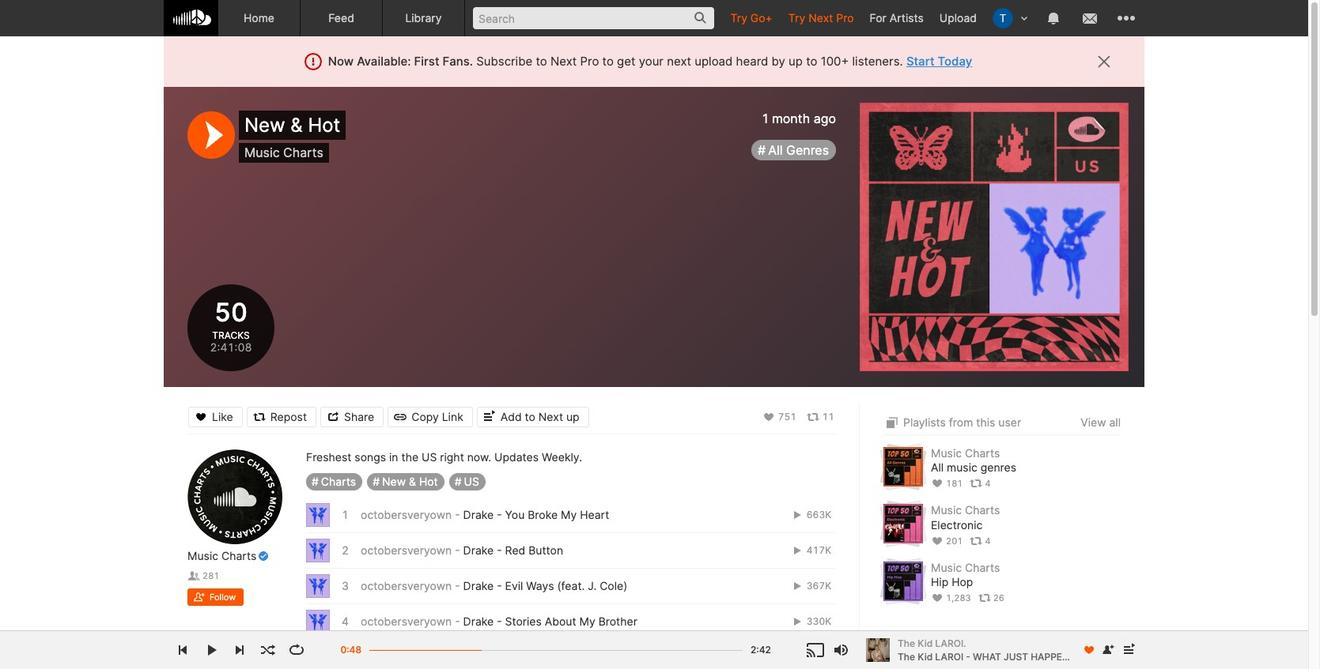 Task type: describe. For each thing, give the bounding box(es) containing it.
songs
[[355, 451, 386, 464]]

4 link for electronic
[[970, 536, 991, 547]]

view all for 751 likes
[[1081, 632, 1121, 645]]

charts for music charts
[[221, 550, 257, 563]]

0:48
[[340, 645, 361, 657]]

playlist stats element for music charts electronic
[[931, 533, 1121, 550]]

evil
[[505, 579, 523, 593]]

upload link
[[932, 0, 985, 36]]

to left 100+
[[806, 54, 817, 69]]

50 tracks 2:41:08
[[210, 297, 252, 355]]

hot for new & hot
[[419, 475, 438, 489]]

freshest
[[306, 451, 352, 464]]

copy link button
[[388, 407, 473, 428]]

music charts link for music charts all music genres
[[931, 447, 1000, 460]]

artists
[[890, 11, 924, 25]]

the
[[401, 451, 419, 464]]

octobersveryown - drake - the shoe fits
[[361, 651, 577, 664]]

1 horizontal spatial pro
[[836, 11, 854, 25]]

- inside the kid laroi. the kid laroi - what just happened
[[966, 651, 970, 663]]

drake for drake - evil ways (feat. j. cole)
[[463, 579, 494, 593]]

hop
[[952, 576, 973, 589]]

about
[[545, 615, 576, 629]]

add
[[500, 410, 522, 424]]

26 link
[[978, 593, 1005, 604]]

your
[[639, 54, 664, 69]]

happened
[[1031, 651, 1082, 663]]

music charts all music genres
[[931, 447, 1016, 475]]

library link
[[383, 0, 465, 36]]

music inside new & hot music charts
[[244, 145, 280, 161]]

you
[[505, 508, 525, 522]]

home link
[[218, 0, 301, 36]]

drake - red button link
[[463, 544, 563, 557]]

4 for all music genres
[[985, 479, 991, 490]]

0 vertical spatial all
[[768, 143, 783, 159]]

stories
[[505, 615, 542, 629]]

Search search field
[[473, 7, 715, 29]]

laroi
[[935, 651, 964, 663]]

1,283 link
[[931, 593, 971, 604]]

281 link
[[187, 571, 219, 582]]

up inside button
[[566, 410, 579, 424]]

home
[[244, 11, 274, 25]]

what
[[973, 651, 1001, 663]]

drake - evil ways (feat. j. cole) element
[[306, 575, 330, 598]]

for
[[870, 11, 886, 25]]

octobersveryown for octobersveryown - drake - the shoe fits
[[361, 651, 452, 664]]

now
[[328, 54, 354, 69]]

drake - evil ways (feat. j. cole) link
[[463, 579, 627, 593]]

the kid laroi - what just happened element
[[866, 639, 890, 663]]

751 for 751
[[778, 411, 797, 423]]

month
[[772, 111, 810, 127]]

11 link
[[807, 411, 834, 424]]

music for electronic
[[931, 504, 962, 518]]

likes
[[928, 632, 951, 646]]

330k
[[804, 616, 831, 628]]

charts inside new & hot music charts
[[283, 145, 323, 161]]

shoe
[[528, 651, 555, 664]]

share button
[[320, 407, 384, 428]]

new for new & hot music charts
[[244, 114, 285, 137]]

tracks
[[212, 330, 250, 341]]

feed
[[328, 11, 354, 25]]

751 likes
[[903, 632, 951, 646]]

0 vertical spatial us
[[422, 451, 437, 464]]

drake - stories about my brother element
[[306, 610, 330, 634]]

201 link
[[931, 536, 963, 547]]

343k
[[804, 651, 831, 663]]

music charts hip hop
[[931, 561, 1000, 589]]

first
[[414, 54, 439, 69]]

417k
[[804, 545, 831, 557]]

2 kid from the top
[[918, 651, 933, 663]]

all genres link
[[751, 140, 836, 161]]

music charts's avatar element
[[187, 450, 282, 545]]

for artists link
[[862, 0, 932, 36]]

& for new & hot music charts
[[291, 114, 303, 137]]

0 vertical spatial up
[[789, 54, 803, 69]]

next up image
[[1119, 641, 1138, 660]]

updates
[[494, 451, 539, 464]]

playlist stats element for music charts all music genres
[[931, 476, 1121, 493]]

the left shoe
[[505, 651, 525, 664]]

subscribe
[[476, 54, 532, 69]]

available:
[[357, 54, 411, 69]]

50
[[214, 297, 248, 328]]

cole)
[[600, 579, 627, 593]]

5
[[342, 651, 349, 664]]

new & hot link
[[367, 473, 444, 491]]

4 for electronic
[[985, 536, 991, 547]]

1 for 1
[[342, 508, 349, 522]]

today
[[938, 54, 972, 69]]

drake for drake - stories about my brother
[[463, 615, 494, 629]]

for artists
[[870, 11, 924, 25]]

user
[[999, 416, 1021, 430]]

2 vertical spatial 4
[[342, 615, 349, 629]]

octobersveryown - drake - stories about my brother
[[361, 615, 638, 629]]

copy
[[411, 410, 439, 424]]

music charts
[[187, 550, 257, 563]]

tara schultz's avatar element
[[993, 8, 1013, 28]]

link
[[442, 410, 463, 424]]

just
[[1004, 651, 1028, 663]]

feed link
[[301, 0, 383, 36]]

like
[[212, 410, 233, 424]]

playlists
[[903, 416, 946, 430]]

11
[[822, 411, 834, 423]]

to left get
[[602, 54, 614, 69]]

to inside button
[[525, 410, 535, 424]]

1 vertical spatial next
[[550, 54, 577, 69]]

electronic link
[[931, 519, 983, 533]]

new for new & hot
[[382, 475, 406, 489]]

100+
[[821, 54, 849, 69]]

follow button
[[187, 589, 244, 607]]

1 vertical spatial pro
[[580, 54, 599, 69]]

music charts electronic
[[931, 504, 1000, 532]]

201
[[946, 536, 963, 547]]

octobersveryown link for octobersveryown - drake - you broke my heart
[[361, 508, 452, 522]]

new & hot music charts
[[244, 114, 340, 161]]

this
[[976, 416, 995, 430]]

add to next up
[[500, 410, 579, 424]]

drake - stories about my brother link
[[463, 615, 638, 629]]

playlists from this user
[[903, 416, 1021, 430]]

music charts link for music charts hip hop
[[931, 561, 1000, 575]]

new & hot
[[382, 475, 438, 489]]

octobersveryown link for octobersveryown - drake - stories about my brother
[[361, 615, 452, 629]]



Task type: locate. For each thing, give the bounding box(es) containing it.
-
[[455, 508, 460, 522], [497, 508, 502, 522], [455, 544, 460, 557], [497, 544, 502, 557], [455, 579, 460, 593], [497, 579, 502, 593], [455, 615, 460, 629], [497, 615, 502, 629], [455, 651, 460, 664], [497, 651, 502, 664], [966, 651, 970, 663]]

drake for drake - you broke my heart
[[463, 508, 494, 522]]

0 vertical spatial &
[[291, 114, 303, 137]]

1 horizontal spatial hot
[[419, 475, 438, 489]]

0 vertical spatial pro
[[836, 11, 854, 25]]

drake down octobersveryown - drake - stories about my brother
[[463, 651, 494, 664]]

1 view from the top
[[1081, 416, 1106, 429]]

new inside new & hot music charts
[[244, 114, 285, 137]]

try for try next pro
[[788, 11, 805, 25]]

view
[[1081, 416, 1106, 429], [1081, 632, 1106, 645]]

0 horizontal spatial try
[[730, 11, 747, 25]]

2 all from the top
[[1109, 632, 1121, 645]]

charts inside music charts all music genres
[[965, 447, 1000, 460]]

view all for playlists from this user
[[1081, 416, 1121, 429]]

up
[[789, 54, 803, 69], [566, 410, 579, 424]]

1 vertical spatial us
[[464, 475, 479, 489]]

1 drake from the top
[[463, 508, 494, 522]]

try next pro
[[788, 11, 854, 25]]

None search field
[[465, 0, 723, 36]]

up up the weekly.
[[566, 410, 579, 424]]

all music genres element
[[884, 448, 923, 487]]

hot
[[308, 114, 340, 137], [419, 475, 438, 489]]

drake - you broke my heart element
[[306, 504, 330, 527]]

my for brother
[[579, 615, 595, 629]]

hip hop element
[[884, 562, 923, 602]]

octobersveryown down new & hot link
[[361, 508, 452, 522]]

2:41:08
[[210, 341, 252, 355]]

1 all from the top
[[1109, 416, 1121, 429]]

music inside music charts all music genres
[[931, 447, 962, 460]]

in
[[389, 451, 398, 464]]

us right the
[[422, 451, 437, 464]]

octobersveryown right 2
[[361, 544, 452, 557]]

0 horizontal spatial new
[[244, 114, 285, 137]]

hot inside new & hot music charts
[[308, 114, 340, 137]]

us down now.
[[464, 475, 479, 489]]

new
[[244, 114, 285, 137], [382, 475, 406, 489]]

octobersveryown link up 0:48
[[361, 615, 452, 629]]

next down "search" search box
[[550, 54, 577, 69]]

1 vertical spatial 4
[[985, 536, 991, 547]]

drake up octobersveryown - drake - the shoe fits on the bottom of page
[[463, 615, 494, 629]]

octobersveryown
[[361, 508, 452, 522], [361, 544, 452, 557], [361, 579, 452, 593], [361, 615, 452, 629], [361, 651, 452, 664]]

view all
[[1081, 416, 1121, 429], [1081, 632, 1121, 645]]

drake - you broke my heart link
[[463, 508, 609, 522]]

0 vertical spatial new
[[244, 114, 285, 137]]

0 vertical spatial my
[[561, 508, 577, 522]]

heart
[[580, 508, 609, 522]]

view for playlists from this user
[[1081, 416, 1106, 429]]

my
[[561, 508, 577, 522], [579, 615, 595, 629]]

3 drake from the top
[[463, 579, 494, 593]]

1 vertical spatial 4 link
[[970, 536, 991, 547]]

octobersveryown for octobersveryown - drake - stories about my brother
[[361, 615, 452, 629]]

2 octobersveryown link from the top
[[361, 544, 452, 557]]

drake - the shoe fits link
[[463, 651, 577, 664]]

playlist stats element containing 751
[[589, 407, 834, 428]]

1 octobersveryown link from the top
[[361, 508, 452, 522]]

j.
[[588, 579, 597, 593]]

751 left 11 link
[[778, 411, 797, 423]]

now available: first fans. subscribe to next pro to get your next upload heard by up to 100+ listeners. start today
[[328, 54, 972, 69]]

0 vertical spatial view all
[[1081, 416, 1121, 429]]

music
[[947, 461, 978, 475]]

playlist stats element containing 201
[[931, 533, 1121, 550]]

laroi.
[[935, 638, 966, 650]]

to right subscribe
[[536, 54, 547, 69]]

drake down us link
[[463, 508, 494, 522]]

octobersveryown - drake - evil ways (feat. j. cole)
[[361, 579, 627, 593]]

copy link
[[411, 410, 463, 424]]

new & hot element
[[860, 103, 1129, 372]]

try left "go+"
[[730, 11, 747, 25]]

1 4 link from the top
[[970, 479, 991, 490]]

181 link
[[931, 479, 963, 490]]

751 for 751 likes
[[903, 632, 925, 646]]

the right 'the kid laroi - what just happened' element
[[898, 638, 915, 650]]

us link
[[449, 473, 486, 491]]

2 try from the left
[[788, 11, 805, 25]]

&
[[291, 114, 303, 137], [409, 475, 416, 489]]

all for 751 likes
[[1109, 632, 1121, 645]]

4 link for all music genres
[[970, 479, 991, 490]]

751 inside playlist stats "element"
[[778, 411, 797, 423]]

(feat.
[[557, 579, 585, 593]]

2 view all from the top
[[1081, 632, 1121, 645]]

octobersveryown - drake - red button
[[361, 544, 563, 557]]

upload
[[940, 11, 977, 25]]

music charts link
[[244, 145, 323, 161], [931, 447, 1000, 460], [931, 504, 1000, 518], [187, 550, 257, 564], [931, 561, 1000, 575]]

0 vertical spatial 4 link
[[970, 479, 991, 490]]

next right add
[[539, 410, 563, 424]]

next
[[667, 54, 691, 69]]

4 link down the all music genres link on the bottom of page
[[970, 479, 991, 490]]

share
[[344, 410, 374, 424]]

charts link
[[306, 473, 362, 491]]

1 horizontal spatial new
[[382, 475, 406, 489]]

1 right drake - you broke my heart 'element'
[[342, 508, 349, 522]]

start
[[906, 54, 935, 69]]

charts for music charts hip hop
[[965, 561, 1000, 575]]

my right about
[[579, 615, 595, 629]]

1 horizontal spatial 751
[[903, 632, 925, 646]]

try go+
[[730, 11, 773, 25]]

1 vertical spatial new
[[382, 475, 406, 489]]

1 horizontal spatial my
[[579, 615, 595, 629]]

751 right the like icon
[[903, 632, 925, 646]]

all left genres
[[768, 143, 783, 159]]

& for new & hot
[[409, 475, 416, 489]]

2 view from the top
[[1081, 632, 1106, 645]]

1 view all from the top
[[1081, 416, 1121, 429]]

get
[[617, 54, 636, 69]]

octobersveryown for octobersveryown - drake - red button
[[361, 544, 452, 557]]

4
[[985, 479, 991, 490], [985, 536, 991, 547], [342, 615, 349, 629]]

1 vertical spatial view all
[[1081, 632, 1121, 645]]

charts inside "music charts electronic"
[[965, 504, 1000, 518]]

0 horizontal spatial 751
[[778, 411, 797, 423]]

0 horizontal spatial 1
[[342, 508, 349, 522]]

charts for music charts all music genres
[[965, 447, 1000, 460]]

the kid laroi. link
[[898, 638, 1074, 651]]

right
[[440, 451, 464, 464]]

red
[[505, 544, 525, 557]]

1 for 1 month ago
[[762, 111, 768, 127]]

all music genres link
[[931, 461, 1016, 476]]

4 octobersveryown link from the top
[[361, 615, 452, 629]]

1 horizontal spatial try
[[788, 11, 805, 25]]

playlist stats element containing 181
[[931, 476, 1121, 493]]

the
[[898, 638, 915, 650], [505, 651, 525, 664], [898, 651, 915, 663]]

0 horizontal spatial us
[[422, 451, 437, 464]]

4 down genres
[[985, 479, 991, 490]]

1 kid from the top
[[918, 638, 933, 650]]

pro left get
[[580, 54, 599, 69]]

0 vertical spatial 751
[[778, 411, 797, 423]]

1 vertical spatial my
[[579, 615, 595, 629]]

5 octobersveryown from the top
[[361, 651, 452, 664]]

pro left for
[[836, 11, 854, 25]]

0 vertical spatial next
[[809, 11, 833, 25]]

3 octobersveryown from the top
[[361, 579, 452, 593]]

repost button
[[247, 407, 316, 428]]

octobersveryown link down new & hot link
[[361, 508, 452, 522]]

2
[[342, 544, 349, 557]]

1 octobersveryown from the top
[[361, 508, 452, 522]]

my for heart
[[561, 508, 577, 522]]

0 horizontal spatial all
[[768, 143, 783, 159]]

3 octobersveryown link from the top
[[361, 579, 452, 593]]

octobersveryown link right 5
[[361, 651, 452, 664]]

drake left evil
[[463, 579, 494, 593]]

1 try from the left
[[730, 11, 747, 25]]

0 horizontal spatial hot
[[308, 114, 340, 137]]

0 horizontal spatial &
[[291, 114, 303, 137]]

the kid laroi. the kid laroi - what just happened
[[898, 638, 1082, 663]]

try right "go+"
[[788, 11, 805, 25]]

1 vertical spatial hot
[[419, 475, 438, 489]]

0 horizontal spatial my
[[561, 508, 577, 522]]

genres
[[981, 461, 1016, 475]]

5 drake from the top
[[463, 651, 494, 664]]

like image
[[884, 630, 900, 649]]

next up 100+
[[809, 11, 833, 25]]

to
[[536, 54, 547, 69], [602, 54, 614, 69], [806, 54, 817, 69], [525, 410, 535, 424]]

26
[[993, 593, 1005, 604]]

music for all
[[931, 447, 962, 460]]

0 vertical spatial kid
[[918, 638, 933, 650]]

hot for new & hot music charts
[[308, 114, 340, 137]]

3
[[342, 579, 349, 593]]

next inside button
[[539, 410, 563, 424]]

to right add
[[525, 410, 535, 424]]

2 octobersveryown from the top
[[361, 544, 452, 557]]

octobersveryown link right 3
[[361, 579, 452, 593]]

0 vertical spatial 4
[[985, 479, 991, 490]]

2 4 link from the top
[[970, 536, 991, 547]]

drake
[[463, 508, 494, 522], [463, 544, 494, 557], [463, 579, 494, 593], [463, 615, 494, 629], [463, 651, 494, 664]]

4 link right 201
[[970, 536, 991, 547]]

genres
[[786, 143, 829, 159]]

1 vertical spatial all
[[1109, 632, 1121, 645]]

1 vertical spatial 1
[[342, 508, 349, 522]]

charts inside "music charts hip hop"
[[965, 561, 1000, 575]]

2 vertical spatial next
[[539, 410, 563, 424]]

octobersveryown for octobersveryown - drake - you broke my heart
[[361, 508, 452, 522]]

ago
[[814, 111, 836, 127]]

now.
[[467, 451, 491, 464]]

0 horizontal spatial up
[[566, 410, 579, 424]]

follow
[[210, 593, 236, 604]]

music inside "music charts hip hop"
[[931, 561, 962, 575]]

set image
[[884, 414, 900, 433]]

octobersveryown for octobersveryown - drake - evil ways (feat. j. cole)
[[361, 579, 452, 593]]

hot down now
[[308, 114, 340, 137]]

view for 751 likes
[[1081, 632, 1106, 645]]

2 drake from the top
[[463, 544, 494, 557]]

try for try go+
[[730, 11, 747, 25]]

octobersveryown up 0:48
[[361, 615, 452, 629]]

0 vertical spatial all
[[1109, 416, 1121, 429]]

start today link
[[906, 54, 972, 69]]

drake for drake - the shoe fits
[[463, 651, 494, 664]]

1 vertical spatial kid
[[918, 651, 933, 663]]

octobersveryown link right 2
[[361, 544, 452, 557]]

progress bar
[[369, 643, 743, 669]]

try next pro link
[[781, 0, 862, 36]]

playlist stats element containing 1,283
[[931, 590, 1121, 608]]

my left heart
[[561, 508, 577, 522]]

listeners.
[[852, 54, 903, 69]]

by
[[772, 54, 785, 69]]

5 octobersveryown link from the top
[[361, 651, 452, 664]]

all for playlists from this user
[[1109, 416, 1121, 429]]

all inside music charts all music genres
[[931, 461, 944, 475]]

all up "181" link
[[931, 461, 944, 475]]

fits
[[558, 651, 577, 664]]

1 horizontal spatial us
[[464, 475, 479, 489]]

octobersveryown link
[[361, 508, 452, 522], [361, 544, 452, 557], [361, 579, 452, 593], [361, 615, 452, 629], [361, 651, 452, 664]]

1 vertical spatial view
[[1081, 632, 1106, 645]]

octobersveryown right 3
[[361, 579, 452, 593]]

0 vertical spatial 1
[[762, 111, 768, 127]]

octobersveryown right 5
[[361, 651, 452, 664]]

add to next up button
[[477, 407, 589, 428]]

4 right drake - stories about my brother element
[[342, 615, 349, 629]]

the down the like icon
[[898, 651, 915, 663]]

1 vertical spatial &
[[409, 475, 416, 489]]

brother
[[598, 615, 638, 629]]

playlist stats element
[[589, 407, 834, 428], [931, 476, 1121, 493], [931, 533, 1121, 550], [931, 590, 1121, 608]]

1 horizontal spatial 1
[[762, 111, 768, 127]]

1 horizontal spatial up
[[789, 54, 803, 69]]

octobersveryown link for octobersveryown - drake - red button
[[361, 544, 452, 557]]

drake - red button element
[[306, 539, 330, 563]]

1 vertical spatial up
[[566, 410, 579, 424]]

751
[[778, 411, 797, 423], [903, 632, 925, 646]]

4 octobersveryown from the top
[[361, 615, 452, 629]]

drake - the shoe fits element
[[306, 646, 330, 670]]

hot down freshest songs in the us right now. updates weekly.
[[419, 475, 438, 489]]

4 link
[[970, 479, 991, 490], [970, 536, 991, 547]]

all genres
[[768, 143, 829, 159]]

4 down "music charts electronic"
[[985, 536, 991, 547]]

1 vertical spatial all
[[931, 461, 944, 475]]

1 horizontal spatial all
[[931, 461, 944, 475]]

367k
[[804, 580, 831, 592]]

octobersveryown link for octobersveryown - drake - the shoe fits
[[361, 651, 452, 664]]

music for hip
[[931, 561, 962, 575]]

button
[[529, 544, 563, 557]]

1 vertical spatial 751
[[903, 632, 925, 646]]

drake for drake - red button
[[463, 544, 494, 557]]

all
[[1109, 416, 1121, 429], [1109, 632, 1121, 645]]

music inside "music charts electronic"
[[931, 504, 962, 518]]

charts for music charts electronic
[[965, 504, 1000, 518]]

0 vertical spatial hot
[[308, 114, 340, 137]]

1
[[762, 111, 768, 127], [342, 508, 349, 522]]

0 vertical spatial view
[[1081, 416, 1106, 429]]

ways
[[526, 579, 554, 593]]

1 left month
[[762, 111, 768, 127]]

& inside new & hot music charts
[[291, 114, 303, 137]]

up right the 'by'
[[789, 54, 803, 69]]

1 horizontal spatial &
[[409, 475, 416, 489]]

library
[[405, 11, 442, 25]]

663k
[[804, 509, 831, 521]]

4 drake from the top
[[463, 615, 494, 629]]

music charts link for music charts electronic
[[931, 504, 1000, 518]]

kid left laroi.
[[918, 638, 933, 650]]

octobersveryown link for octobersveryown - drake - evil ways (feat. j. cole)
[[361, 579, 452, 593]]

electronic element
[[884, 505, 923, 544]]

weekly.
[[542, 451, 582, 464]]

kid down 751 likes
[[918, 651, 933, 663]]

playlist stats element for music charts hip hop
[[931, 590, 1121, 608]]

drake down "octobersveryown - drake - you broke my heart"
[[463, 544, 494, 557]]

751 link
[[763, 411, 797, 424]]

0 horizontal spatial pro
[[580, 54, 599, 69]]



Task type: vqa. For each thing, say whether or not it's contained in the screenshot.
now.
yes



